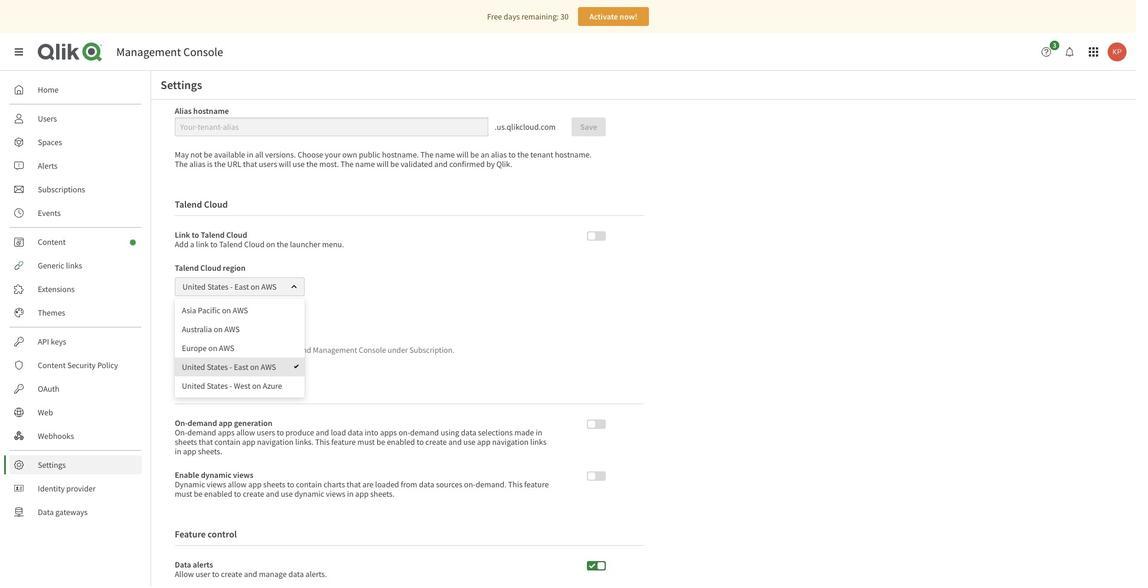Task type: vqa. For each thing, say whether or not it's contained in the screenshot.
THE WORKBOOK
no



Task type: describe. For each thing, give the bounding box(es) containing it.
aws inside option
[[225, 324, 240, 335]]

in inside enable dynamic views dynamic views allow app sheets to contain charts that are loaded from data sources on-demand. this feature must be enabled to create and use dynamic views in app sheets.
[[347, 489, 354, 500]]

users inside on-demand app generation on-demand apps allow users to produce and load data into apps on-demand using data selections made in sheets that contain app navigation links. this feature must be enabled to create and use app navigation links in app sheets.
[[257, 428, 275, 439]]

the right the find
[[217, 345, 229, 355]]

feature inside enable dynamic views dynamic views allow app sheets to contain charts that are loaded from data sources on-demand. this feature must be enabled to create and use dynamic views in app sheets.
[[525, 480, 549, 491]]

2 horizontal spatial will
[[457, 149, 469, 160]]

sheets inside enable dynamic views dynamic views allow app sheets to contain charts that are loaded from data sources on-demand. this feature must be enabled to create and use dynamic views in app sheets.
[[263, 480, 286, 491]]

states for united states - east on aws field
[[208, 282, 229, 292]]

allow inside on-demand app generation on-demand apps allow users to produce and load data into apps on-demand using data selections made in sheets that contain app navigation links. this feature must be enabled to create and use app navigation links in app sheets.
[[236, 428, 255, 439]]

choose
[[298, 149, 324, 160]]

United States - East on AWS field
[[175, 278, 305, 297]]

remaining:
[[522, 11, 559, 22]]

public
[[359, 149, 381, 160]]

security
[[67, 360, 96, 371]]

contain inside enable dynamic views dynamic views allow app sheets to contain charts that are loaded from data sources on-demand. this feature must be enabled to create and use dynamic views in app sheets.
[[296, 480, 322, 491]]

be inside enable dynamic views dynamic views allow app sheets to contain charts that are loaded from data sources on-demand. this feature must be enabled to create and use dynamic views in app sheets.
[[194, 489, 203, 500]]

aws inside field
[[261, 282, 277, 292]]

data gateways
[[38, 508, 88, 518]]

- for united states - east on aws field
[[230, 282, 233, 292]]

aws inside 'option'
[[233, 305, 248, 316]]

europe
[[182, 343, 207, 354]]

using
[[441, 428, 460, 439]]

provider
[[66, 484, 96, 495]]

activate
[[590, 11, 618, 22]]

create inside data alerts allow user to create and manage data alerts.
[[221, 570, 242, 580]]

links inside on-demand app generation on-demand apps allow users to produce and load data into apps on-demand using data selections made in sheets that contain app navigation links. this feature must be enabled to create and use app navigation links in app sheets.
[[531, 437, 547, 448]]

web
[[38, 408, 53, 418]]

asia pacific on aws
[[182, 305, 248, 316]]

gateways
[[55, 508, 88, 518]]

oauth
[[38, 384, 59, 395]]

now!
[[620, 11, 638, 22]]

generic links link
[[9, 256, 142, 275]]

and inside "may not be available in all versions. choose your own public hostname. the name will be an alias to the tenant hostname. the alias is the url that users will use the most. the name will be validated and confirmed by qlik."
[[435, 159, 448, 170]]

validated
[[401, 159, 433, 170]]

close sidebar menu image
[[14, 47, 24, 57]]

2 horizontal spatial the
[[421, 149, 434, 160]]

on inside the europe on aws option
[[208, 343, 217, 354]]

policy
[[97, 360, 118, 371]]

find
[[203, 345, 216, 355]]

the right is
[[214, 159, 226, 170]]

menu.
[[322, 239, 344, 250]]

themes link
[[9, 304, 142, 323]]

alerts
[[193, 560, 213, 571]]

be inside on-demand app generation on-demand apps allow users to produce and load data into apps on-demand using data selections made in sheets that contain app navigation links. this feature must be enabled to create and use app navigation links in app sheets.
[[377, 437, 385, 448]]

content security policy link
[[9, 356, 142, 375]]

asia pacific on aws option
[[175, 301, 305, 320]]

data for data gateways
[[38, 508, 54, 518]]

link
[[175, 230, 190, 240]]

loaded
[[375, 480, 399, 491]]

activate now! link
[[578, 7, 649, 26]]

on inside australia on aws option
[[214, 324, 223, 335]]

united for "united states - east on aws" option
[[182, 362, 205, 373]]

events link
[[9, 204, 142, 223]]

most.
[[320, 159, 339, 170]]

1 horizontal spatial views
[[233, 471, 253, 481]]

subscriptions link
[[9, 180, 142, 199]]

settings link
[[9, 456, 142, 475]]

identity
[[38, 484, 65, 495]]

create inside enable dynamic views dynamic views allow app sheets to contain charts that are loaded from data sources on-demand. this feature must be enabled to create and use dynamic views in app sheets.
[[243, 489, 264, 500]]

be right "not"
[[204, 149, 213, 160]]

east for "united states - east on aws" option
[[234, 362, 249, 373]]

to up control
[[234, 489, 241, 500]]

0 horizontal spatial console
[[183, 44, 223, 59]]

0 horizontal spatial dynamic
[[201, 471, 232, 481]]

united for united states - west on azure "option"
[[182, 381, 205, 392]]

1 horizontal spatial dynamic
[[295, 489, 325, 500]]

1 hostname. from the left
[[382, 149, 419, 160]]

web link
[[9, 404, 142, 422]]

are
[[363, 480, 374, 491]]

days
[[504, 11, 520, 22]]

1 horizontal spatial management
[[313, 345, 357, 355]]

links.
[[295, 437, 314, 448]]

0 vertical spatial id
[[253, 310, 260, 321]]

0 horizontal spatial will
[[279, 159, 291, 170]]

a
[[190, 239, 194, 250]]

aws right the find
[[219, 343, 235, 354]]

united states - west on azure
[[182, 381, 282, 392]]

charts
[[324, 480, 345, 491]]

generation
[[234, 419, 273, 429]]

asia
[[182, 305, 196, 316]]

load
[[331, 428, 346, 439]]

can
[[189, 345, 201, 355]]

hostname
[[193, 106, 229, 116]]

by
[[487, 159, 495, 170]]

use inside enable dynamic views dynamic views allow app sheets to contain charts that are loaded from data sources on-demand. this feature must be enabled to create and use dynamic views in app sheets.
[[281, 489, 293, 500]]

link
[[196, 239, 209, 250]]

be left validated
[[391, 159, 399, 170]]

on- inside on-demand app generation on-demand apps allow users to produce and load data into apps on-demand using data selections made in sheets that contain app navigation links. this feature must be enabled to create and use app navigation links in app sheets.
[[399, 428, 410, 439]]

link to talend cloud add a link to talend cloud on the launcher menu.
[[175, 230, 344, 250]]

australia
[[182, 324, 212, 335]]

own
[[343, 149, 357, 160]]

in down enter talend cloud account id text field
[[268, 345, 274, 355]]

0 horizontal spatial the
[[175, 159, 188, 170]]

settings inside navigation pane element
[[38, 460, 66, 471]]

use inside "may not be available in all versions. choose your own public hostname. the name will be an alias to the tenant hostname. the alias is the url that users will use the most. the name will be validated and confirmed by qlik."
[[293, 159, 305, 170]]

this inside on-demand app generation on-demand apps allow users to produce and load data into apps on-demand using data selections made in sheets that contain app navigation links. this feature must be enabled to create and use app navigation links in app sheets.
[[315, 437, 330, 448]]

themes
[[38, 308, 65, 318]]

2 apps from the left
[[380, 428, 397, 439]]

1 apps from the left
[[218, 428, 235, 439]]

on- inside enable dynamic views dynamic views allow app sheets to contain charts that are loaded from data sources on-demand. this feature must be enabled to create and use dynamic views in app sheets.
[[464, 480, 476, 491]]

demand.
[[476, 480, 507, 491]]

1 horizontal spatial will
[[377, 159, 389, 170]]

you can find the account id in the talend management console under subscription.
[[175, 345, 455, 355]]

0 vertical spatial account
[[223, 310, 251, 321]]

free days remaining: 30
[[488, 11, 569, 22]]

list box containing asia pacific on aws
[[175, 299, 305, 398]]

azure
[[263, 381, 282, 392]]

management console
[[116, 44, 223, 59]]

all
[[255, 149, 264, 160]]

pacific
[[198, 305, 221, 316]]

your
[[325, 149, 341, 160]]

united states - east on aws for "united states - east on aws" option
[[182, 362, 276, 373]]

1 vertical spatial id
[[259, 345, 266, 355]]

1 vertical spatial console
[[359, 345, 386, 355]]

- for "united states - east on aws" option
[[230, 362, 232, 373]]

may
[[175, 149, 189, 160]]

that inside "may not be available in all versions. choose your own public hostname. the name will be an alias to the tenant hostname. the alias is the url that users will use the most. the name will be validated and confirmed by qlik."
[[243, 159, 257, 170]]

not
[[191, 149, 202, 160]]

united for united states - east on aws field
[[183, 282, 206, 292]]

Your-tenant-alias text field
[[175, 118, 489, 136]]

to inside data alerts allow user to create and manage data alerts.
[[212, 570, 219, 580]]

spaces
[[38, 137, 62, 148]]

states for "united states - east on aws" option
[[207, 362, 228, 373]]

east for united states - east on aws field
[[235, 282, 249, 292]]

1 horizontal spatial alias
[[491, 149, 507, 160]]

1 navigation from the left
[[257, 437, 294, 448]]

webhooks link
[[9, 427, 142, 446]]

users link
[[9, 109, 142, 128]]

1 horizontal spatial the
[[341, 159, 354, 170]]

to left the using
[[417, 437, 424, 448]]

data down "united states - east on aws" option
[[225, 387, 243, 399]]

create inside on-demand app generation on-demand apps allow users to produce and load data into apps on-demand using data selections made in sheets that contain app navigation links. this feature must be enabled to create and use app navigation links in app sheets.
[[426, 437, 447, 448]]

in inside "may not be available in all versions. choose your own public hostname. the name will be an alias to the tenant hostname. the alias is the url that users will use the most. the name will be validated and confirmed by qlik."
[[247, 149, 254, 160]]

must inside on-demand app generation on-demand apps allow users to produce and load data into apps on-demand using data selections made in sheets that contain app navigation links. this feature must be enabled to create and use app navigation links in app sheets.
[[358, 437, 375, 448]]

1 vertical spatial account
[[230, 345, 257, 355]]

generic
[[38, 261, 64, 271]]

events
[[38, 208, 61, 219]]

on-demand app generation on-demand apps allow users to produce and load data into apps on-demand using data selections made in sheets that contain app navigation links. this feature must be enabled to create and use app navigation links in app sheets.
[[175, 419, 547, 458]]

to left produce
[[277, 428, 284, 439]]

united states - east on aws option
[[175, 358, 305, 377]]

talend cloud account id
[[175, 310, 260, 321]]

on- for on-demand app generation on-demand apps allow users to produce and load data into apps on-demand using data selections made in sheets that contain app navigation links. this feature must be enabled to create and use app navigation links in app sheets.
[[175, 419, 188, 429]]

must inside enable dynamic views dynamic views allow app sheets to contain charts that are loaded from data sources on-demand. this feature must be enabled to create and use dynamic views in app sheets.
[[175, 489, 192, 500]]

url
[[227, 159, 241, 170]]

navigation pane element
[[0, 76, 151, 527]]

selections
[[478, 428, 513, 439]]

sheets. inside on-demand app generation on-demand apps allow users to produce and load data into apps on-demand using data selections made in sheets that contain app navigation links. this feature must be enabled to create and use app navigation links in app sheets.
[[198, 447, 222, 458]]

feature
[[175, 529, 206, 541]]



Task type: locate. For each thing, give the bounding box(es) containing it.
must down enable
[[175, 489, 192, 500]]

0 horizontal spatial settings
[[38, 460, 66, 471]]

manage
[[259, 570, 287, 580]]

0 vertical spatial links
[[66, 261, 82, 271]]

content security policy
[[38, 360, 118, 371]]

home
[[38, 84, 59, 95]]

on right west
[[252, 381, 261, 392]]

- left west
[[230, 381, 232, 392]]

data left into
[[348, 428, 363, 439]]

management
[[116, 44, 181, 59], [313, 345, 357, 355]]

1 horizontal spatial links
[[531, 437, 547, 448]]

0 vertical spatial settings
[[161, 77, 202, 92]]

0 horizontal spatial must
[[175, 489, 192, 500]]

settings up identity
[[38, 460, 66, 471]]

0 vertical spatial console
[[183, 44, 223, 59]]

data right from
[[419, 480, 435, 491]]

dynamic
[[175, 480, 205, 491]]

name
[[435, 149, 455, 160], [355, 159, 375, 170]]

on- down you
[[175, 387, 190, 399]]

data for data alerts allow user to create and manage data alerts.
[[175, 560, 191, 571]]

.us.qlikcloud.com
[[495, 121, 556, 132]]

1 vertical spatial content
[[38, 360, 66, 371]]

2 vertical spatial create
[[221, 570, 242, 580]]

Enter Talend Cloud account ID text field
[[175, 325, 305, 344]]

- for united states - west on azure "option"
[[230, 381, 232, 392]]

states inside field
[[208, 282, 229, 292]]

users left produce
[[257, 428, 275, 439]]

data right the using
[[461, 428, 477, 439]]

1 vertical spatial must
[[175, 489, 192, 500]]

- up united states - west on azure
[[230, 362, 232, 373]]

feature
[[331, 437, 356, 448], [525, 480, 549, 491]]

1 vertical spatial sheets.
[[370, 489, 395, 500]]

1 vertical spatial create
[[243, 489, 264, 500]]

0 vertical spatial sheets
[[175, 437, 197, 448]]

on left launcher
[[266, 239, 275, 250]]

1 horizontal spatial sheets
[[263, 480, 286, 491]]

in right made
[[536, 428, 543, 439]]

in up enable
[[175, 447, 181, 458]]

0 vertical spatial data
[[38, 508, 54, 518]]

0 vertical spatial contain
[[215, 437, 241, 448]]

aws up asia pacific on aws 'option' at the bottom of page
[[261, 282, 277, 292]]

navigation
[[257, 437, 294, 448], [492, 437, 529, 448]]

data down identity
[[38, 508, 54, 518]]

0 vertical spatial content
[[38, 237, 66, 248]]

account down enter talend cloud account id text field
[[230, 345, 257, 355]]

users inside "may not be available in all versions. choose your own public hostname. the name will be an alias to the tenant hostname. the alias is the url that users will use the most. the name will be validated and confirmed by qlik."
[[259, 159, 277, 170]]

on- up enable
[[175, 428, 187, 439]]

new connector image
[[130, 240, 136, 246]]

the
[[421, 149, 434, 160], [175, 159, 188, 170], [341, 159, 354, 170]]

you
[[175, 345, 187, 355]]

the left most.
[[307, 159, 318, 170]]

0 horizontal spatial sheets
[[175, 437, 197, 448]]

data inside data alerts allow user to create and manage data alerts.
[[175, 560, 191, 571]]

feature right demand.
[[525, 480, 549, 491]]

3 on- from the top
[[175, 428, 187, 439]]

the
[[518, 149, 529, 160], [214, 159, 226, 170], [307, 159, 318, 170], [277, 239, 288, 250], [217, 345, 229, 355], [276, 345, 287, 355]]

0 horizontal spatial links
[[66, 261, 82, 271]]

this right demand.
[[508, 480, 523, 491]]

1 horizontal spatial hostname.
[[555, 149, 592, 160]]

united states - east on aws down region at left
[[183, 282, 277, 292]]

management console element
[[116, 44, 223, 59]]

0 vertical spatial enabled
[[387, 437, 415, 448]]

0 vertical spatial united
[[183, 282, 206, 292]]

the left launcher
[[277, 239, 288, 250]]

data inside data alerts allow user to create and manage data alerts.
[[289, 570, 304, 580]]

0 vertical spatial feature
[[331, 437, 356, 448]]

0 vertical spatial that
[[243, 159, 257, 170]]

0 vertical spatial east
[[235, 282, 249, 292]]

alerts link
[[9, 157, 142, 175]]

1 vertical spatial users
[[257, 428, 275, 439]]

dynamic
[[201, 471, 232, 481], [295, 489, 325, 500]]

on up asia pacific on aws 'option' at the bottom of page
[[251, 282, 260, 292]]

states inside option
[[207, 362, 228, 373]]

that up enable
[[199, 437, 213, 448]]

id
[[253, 310, 260, 321], [259, 345, 266, 355]]

hostname. right tenant
[[555, 149, 592, 160]]

on- down on-demand data
[[175, 419, 188, 429]]

user
[[196, 570, 211, 580]]

1 on- from the top
[[175, 387, 190, 399]]

extensions
[[38, 284, 75, 295]]

on inside asia pacific on aws 'option'
[[222, 305, 231, 316]]

0 horizontal spatial feature
[[331, 437, 356, 448]]

2 on- from the top
[[175, 419, 188, 429]]

0 horizontal spatial alias
[[190, 159, 206, 170]]

that left are
[[347, 480, 361, 491]]

cloud for talend cloud region
[[201, 263, 221, 274]]

control
[[208, 529, 237, 541]]

list box
[[175, 299, 305, 398]]

available
[[214, 149, 245, 160]]

states inside "option"
[[207, 381, 228, 392]]

alias right 'an' at top
[[491, 149, 507, 160]]

be up loaded
[[377, 437, 385, 448]]

use
[[293, 159, 305, 170], [464, 437, 476, 448], [281, 489, 293, 500]]

0 horizontal spatial data
[[38, 508, 54, 518]]

be down enable
[[194, 489, 203, 500]]

1 vertical spatial management
[[313, 345, 357, 355]]

that
[[243, 159, 257, 170], [199, 437, 213, 448], [347, 480, 361, 491]]

use right the using
[[464, 437, 476, 448]]

allow right dynamic
[[228, 480, 247, 491]]

cloud for talend cloud
[[204, 199, 228, 210]]

united inside united states - west on azure "option"
[[182, 381, 205, 392]]

will
[[457, 149, 469, 160], [279, 159, 291, 170], [377, 159, 389, 170]]

talend cloud region
[[175, 263, 246, 274]]

0 vertical spatial on-
[[399, 428, 410, 439]]

enabled right into
[[387, 437, 415, 448]]

0 vertical spatial must
[[358, 437, 375, 448]]

1 horizontal spatial enabled
[[387, 437, 415, 448]]

united inside united states - east on aws field
[[183, 282, 206, 292]]

2 content from the top
[[38, 360, 66, 371]]

1 horizontal spatial this
[[508, 480, 523, 491]]

on inside link to talend cloud add a link to talend cloud on the launcher menu.
[[266, 239, 275, 250]]

0 vertical spatial states
[[208, 282, 229, 292]]

- down region at left
[[230, 282, 233, 292]]

talend cloud
[[175, 199, 228, 210]]

on right can
[[208, 343, 217, 354]]

in right charts
[[347, 489, 354, 500]]

0 horizontal spatial enabled
[[204, 489, 233, 500]]

settings
[[161, 77, 202, 92], [38, 460, 66, 471]]

and
[[435, 159, 448, 170], [316, 428, 329, 439], [449, 437, 462, 448], [266, 489, 279, 500], [244, 570, 257, 580]]

united states - east on aws inside united states - east on aws field
[[183, 282, 277, 292]]

feature control
[[175, 529, 237, 541]]

1 vertical spatial this
[[508, 480, 523, 491]]

views left are
[[326, 489, 346, 500]]

contain inside on-demand app generation on-demand apps allow users to produce and load data into apps on-demand using data selections made in sheets that contain app navigation links. this feature must be enabled to create and use app navigation links in app sheets.
[[215, 437, 241, 448]]

alerts.
[[306, 570, 327, 580]]

europe on aws option
[[175, 339, 305, 358]]

states for united states - west on azure "option"
[[207, 381, 228, 392]]

use left most.
[[293, 159, 305, 170]]

1 horizontal spatial contain
[[296, 480, 322, 491]]

spaces link
[[9, 133, 142, 152]]

be left 'an' at top
[[471, 149, 479, 160]]

east inside field
[[235, 282, 249, 292]]

0 horizontal spatial navigation
[[257, 437, 294, 448]]

1 vertical spatial sheets
[[263, 480, 286, 491]]

apps down on-demand data
[[218, 428, 235, 439]]

the up azure at left bottom
[[276, 345, 287, 355]]

extensions link
[[9, 280, 142, 299]]

content
[[38, 237, 66, 248], [38, 360, 66, 371]]

must right load
[[358, 437, 375, 448]]

activate now!
[[590, 11, 638, 22]]

on- right into
[[399, 428, 410, 439]]

content up generic on the top left of page
[[38, 237, 66, 248]]

australia on aws
[[182, 324, 240, 335]]

on inside united states - east on aws field
[[251, 282, 260, 292]]

the left tenant
[[518, 149, 529, 160]]

api keys link
[[9, 333, 142, 352]]

enabled up control
[[204, 489, 233, 500]]

2 vertical spatial states
[[207, 381, 228, 392]]

webhooks
[[38, 431, 74, 442]]

links right selections
[[531, 437, 547, 448]]

united
[[183, 282, 206, 292], [182, 362, 205, 373], [182, 381, 205, 392]]

2 horizontal spatial that
[[347, 480, 361, 491]]

1 horizontal spatial settings
[[161, 77, 202, 92]]

data left the "alerts."
[[289, 570, 304, 580]]

sheets.
[[198, 447, 222, 458], [370, 489, 395, 500]]

views down the "generation"
[[233, 471, 253, 481]]

apps right into
[[380, 428, 397, 439]]

the right most.
[[341, 159, 354, 170]]

content for content security policy
[[38, 360, 66, 371]]

on-demand data
[[175, 387, 243, 399]]

alias
[[175, 106, 192, 116]]

on- right 'sources' at the left bottom of the page
[[464, 480, 476, 491]]

0 vertical spatial allow
[[236, 428, 255, 439]]

2 vertical spatial that
[[347, 480, 361, 491]]

on-
[[399, 428, 410, 439], [464, 480, 476, 491]]

cloud for talend cloud account id
[[201, 310, 221, 321]]

on down the talend cloud account id
[[214, 324, 223, 335]]

that inside on-demand app generation on-demand apps allow users to produce and load data into apps on-demand using data selections made in sheets that contain app navigation links. this feature must be enabled to create and use app navigation links in app sheets.
[[199, 437, 213, 448]]

1 vertical spatial use
[[464, 437, 476, 448]]

1 vertical spatial enabled
[[204, 489, 233, 500]]

views right dynamic
[[207, 480, 226, 491]]

may not be available in all versions. choose your own public hostname. the name will be an alias to the tenant hostname. the alias is the url that users will use the most. the name will be validated and confirmed by qlik.
[[175, 149, 592, 170]]

0 vertical spatial this
[[315, 437, 330, 448]]

links inside generic links link
[[66, 261, 82, 271]]

on up west
[[250, 362, 259, 373]]

tenant
[[531, 149, 554, 160]]

account up enter talend cloud account id text field
[[223, 310, 251, 321]]

to
[[509, 149, 516, 160], [192, 230, 199, 240], [210, 239, 218, 250], [277, 428, 284, 439], [417, 437, 424, 448], [287, 480, 295, 491], [234, 489, 241, 500], [212, 570, 219, 580]]

name right your
[[355, 159, 375, 170]]

id up enter talend cloud account id text field
[[253, 310, 260, 321]]

alias hostname
[[175, 106, 229, 116]]

contain left charts
[[296, 480, 322, 491]]

navigation left links.
[[257, 437, 294, 448]]

0 vertical spatial users
[[259, 159, 277, 170]]

dynamic down links.
[[295, 489, 325, 500]]

sources
[[436, 480, 463, 491]]

the left "not"
[[175, 159, 188, 170]]

0 horizontal spatial hostname.
[[382, 149, 419, 160]]

1 horizontal spatial navigation
[[492, 437, 529, 448]]

0 horizontal spatial management
[[116, 44, 181, 59]]

content for content
[[38, 237, 66, 248]]

hostname. right "public"
[[382, 149, 419, 160]]

1 vertical spatial feature
[[525, 480, 549, 491]]

- inside field
[[230, 282, 233, 292]]

0 horizontal spatial on-
[[399, 428, 410, 439]]

this
[[315, 437, 330, 448], [508, 480, 523, 491]]

data
[[38, 508, 54, 518], [175, 560, 191, 571]]

united states - east on aws for united states - east on aws field
[[183, 282, 277, 292]]

allow
[[236, 428, 255, 439], [228, 480, 247, 491]]

the inside link to talend cloud add a link to talend cloud on the launcher menu.
[[277, 239, 288, 250]]

- inside "option"
[[230, 381, 232, 392]]

in
[[247, 149, 254, 160], [268, 345, 274, 355], [536, 428, 543, 439], [175, 447, 181, 458], [347, 489, 354, 500]]

0 vertical spatial management
[[116, 44, 181, 59]]

2 navigation from the left
[[492, 437, 529, 448]]

1 vertical spatial links
[[531, 437, 547, 448]]

0 horizontal spatial that
[[199, 437, 213, 448]]

api keys
[[38, 337, 66, 347]]

1 horizontal spatial sheets.
[[370, 489, 395, 500]]

0 horizontal spatial contain
[[215, 437, 241, 448]]

navigation up demand.
[[492, 437, 529, 448]]

and inside enable dynamic views dynamic views allow app sheets to contain charts that are loaded from data sources on-demand. this feature must be enabled to create and use dynamic views in app sheets.
[[266, 489, 279, 500]]

1 horizontal spatial create
[[243, 489, 264, 500]]

sheets. up enable
[[198, 447, 222, 458]]

europe on aws
[[182, 343, 235, 354]]

1 vertical spatial on-
[[464, 480, 476, 491]]

an
[[481, 149, 490, 160]]

1 vertical spatial contain
[[296, 480, 322, 491]]

east up west
[[234, 362, 249, 373]]

produce
[[286, 428, 314, 439]]

1 vertical spatial allow
[[228, 480, 247, 491]]

0 vertical spatial united states - east on aws
[[183, 282, 277, 292]]

1 vertical spatial dynamic
[[295, 489, 325, 500]]

use inside on-demand app generation on-demand apps allow users to produce and load data into apps on-demand using data selections made in sheets that contain app navigation links. this feature must be enabled to create and use app navigation links in app sheets.
[[464, 437, 476, 448]]

that right url
[[243, 159, 257, 170]]

states left west
[[207, 381, 228, 392]]

on right pacific
[[222, 305, 231, 316]]

1 vertical spatial settings
[[38, 460, 66, 471]]

1 horizontal spatial apps
[[380, 428, 397, 439]]

2 vertical spatial united
[[182, 381, 205, 392]]

allow down west
[[236, 428, 255, 439]]

home link
[[9, 80, 142, 99]]

1 horizontal spatial name
[[435, 149, 455, 160]]

east down region at left
[[235, 282, 249, 292]]

west
[[234, 381, 251, 392]]

sheets. inside enable dynamic views dynamic views allow app sheets to contain charts that are loaded from data sources on-demand. this feature must be enabled to create and use dynamic views in app sheets.
[[370, 489, 395, 500]]

alerts
[[38, 161, 58, 171]]

id down enter talend cloud account id text field
[[259, 345, 266, 355]]

sheets. left from
[[370, 489, 395, 500]]

united states - east on aws
[[183, 282, 277, 292], [182, 362, 276, 373]]

and inside data alerts allow user to create and manage data alerts.
[[244, 570, 257, 580]]

data gateways link
[[9, 503, 142, 522]]

1 horizontal spatial feature
[[525, 480, 549, 491]]

on inside "united states - east on aws" option
[[250, 362, 259, 373]]

talend
[[175, 199, 202, 210], [201, 230, 225, 240], [219, 239, 243, 250], [175, 263, 199, 274], [175, 310, 199, 321], [289, 345, 311, 355]]

subscription.
[[410, 345, 455, 355]]

0 vertical spatial -
[[230, 282, 233, 292]]

1 vertical spatial united states - east on aws
[[182, 362, 276, 373]]

0 horizontal spatial this
[[315, 437, 330, 448]]

aws down the talend cloud account id
[[225, 324, 240, 335]]

2 vertical spatial -
[[230, 381, 232, 392]]

dynamic right enable
[[201, 471, 232, 481]]

that inside enable dynamic views dynamic views allow app sheets to contain charts that are loaded from data sources on-demand. this feature must be enabled to create and use dynamic views in app sheets.
[[347, 480, 361, 491]]

states down talend cloud region on the top left of the page
[[208, 282, 229, 292]]

united inside "united states - east on aws" option
[[182, 362, 205, 373]]

enable
[[175, 471, 199, 481]]

made
[[515, 428, 534, 439]]

to inside "may not be available in all versions. choose your own public hostname. the name will be an alias to the tenant hostname. the alias is the url that users will use the most. the name will be validated and confirmed by qlik."
[[509, 149, 516, 160]]

states down the find
[[207, 362, 228, 373]]

this right links.
[[315, 437, 330, 448]]

0 horizontal spatial name
[[355, 159, 375, 170]]

aws
[[261, 282, 277, 292], [233, 305, 248, 316], [225, 324, 240, 335], [219, 343, 235, 354], [261, 362, 276, 373]]

on inside united states - west on azure "option"
[[252, 381, 261, 392]]

this inside enable dynamic views dynamic views allow app sheets to contain charts that are loaded from data sources on-demand. this feature must be enabled to create and use dynamic views in app sheets.
[[508, 480, 523, 491]]

30
[[561, 11, 569, 22]]

name right validated
[[435, 149, 455, 160]]

0 horizontal spatial sheets.
[[198, 447, 222, 458]]

- inside option
[[230, 362, 232, 373]]

1 content from the top
[[38, 237, 66, 248]]

to left charts
[[287, 480, 295, 491]]

alias left is
[[190, 159, 206, 170]]

australia on aws option
[[175, 320, 305, 339]]

united states - east on aws inside "united states - east on aws" option
[[182, 362, 276, 373]]

0 vertical spatial use
[[293, 159, 305, 170]]

1 horizontal spatial must
[[358, 437, 375, 448]]

1 horizontal spatial that
[[243, 159, 257, 170]]

versions.
[[265, 149, 296, 160]]

1 vertical spatial -
[[230, 362, 232, 373]]

aws up azure at left bottom
[[261, 362, 276, 373]]

-
[[230, 282, 233, 292], [230, 362, 232, 373], [230, 381, 232, 392]]

0 horizontal spatial views
[[207, 480, 226, 491]]

in left all on the left
[[247, 149, 254, 160]]

into
[[365, 428, 379, 439]]

0 vertical spatial sheets.
[[198, 447, 222, 458]]

1 vertical spatial data
[[175, 560, 191, 571]]

2 hostname. from the left
[[555, 149, 592, 160]]

enabled inside on-demand app generation on-demand apps allow users to produce and load data into apps on-demand using data selections made in sheets that contain app navigation links. this feature must be enabled to create and use app navigation links in app sheets.
[[387, 437, 415, 448]]

settings up alias on the left of page
[[161, 77, 202, 92]]

hostname.
[[382, 149, 419, 160], [555, 149, 592, 160]]

feature inside on-demand app generation on-demand apps allow users to produce and load data into apps on-demand using data selections made in sheets that contain app navigation links. this feature must be enabled to create and use app navigation links in app sheets.
[[331, 437, 356, 448]]

the left the confirmed
[[421, 149, 434, 160]]

will left 'an' at top
[[457, 149, 469, 160]]

east inside option
[[234, 362, 249, 373]]

allow inside enable dynamic views dynamic views allow app sheets to contain charts that are loaded from data sources on-demand. this feature must be enabled to create and use dynamic views in app sheets.
[[228, 480, 247, 491]]

1 horizontal spatial data
[[175, 560, 191, 571]]

to right link
[[192, 230, 199, 240]]

on- for on-demand data
[[175, 387, 190, 399]]

0 vertical spatial dynamic
[[201, 471, 232, 481]]

enable dynamic views dynamic views allow app sheets to contain charts that are loaded from data sources on-demand. this feature must be enabled to create and use dynamic views in app sheets.
[[175, 471, 549, 500]]

0 horizontal spatial create
[[221, 570, 242, 580]]

1 vertical spatial united
[[182, 362, 205, 373]]

data inside data gateways link
[[38, 508, 54, 518]]

united states - west on azure option
[[175, 377, 305, 396]]

feature left into
[[331, 437, 356, 448]]

keys
[[51, 337, 66, 347]]

1 horizontal spatial on-
[[464, 480, 476, 491]]

united states - east on aws up united states - west on azure
[[182, 362, 276, 373]]

use left charts
[[281, 489, 293, 500]]

enabled inside enable dynamic views dynamic views allow app sheets to contain charts that are loaded from data sources on-demand. this feature must be enabled to create and use dynamic views in app sheets.
[[204, 489, 233, 500]]

to right the link
[[210, 239, 218, 250]]

1 vertical spatial states
[[207, 362, 228, 373]]

2 horizontal spatial views
[[326, 489, 346, 500]]

sheets inside on-demand app generation on-demand apps allow users to produce and load data into apps on-demand using data selections made in sheets that contain app navigation links. this feature must be enabled to create and use app navigation links in app sheets.
[[175, 437, 197, 448]]

free
[[488, 11, 502, 22]]

data inside enable dynamic views dynamic views allow app sheets to contain charts that are loaded from data sources on-demand. this feature must be enabled to create and use dynamic views in app sheets.
[[419, 480, 435, 491]]

users
[[38, 113, 57, 124]]



